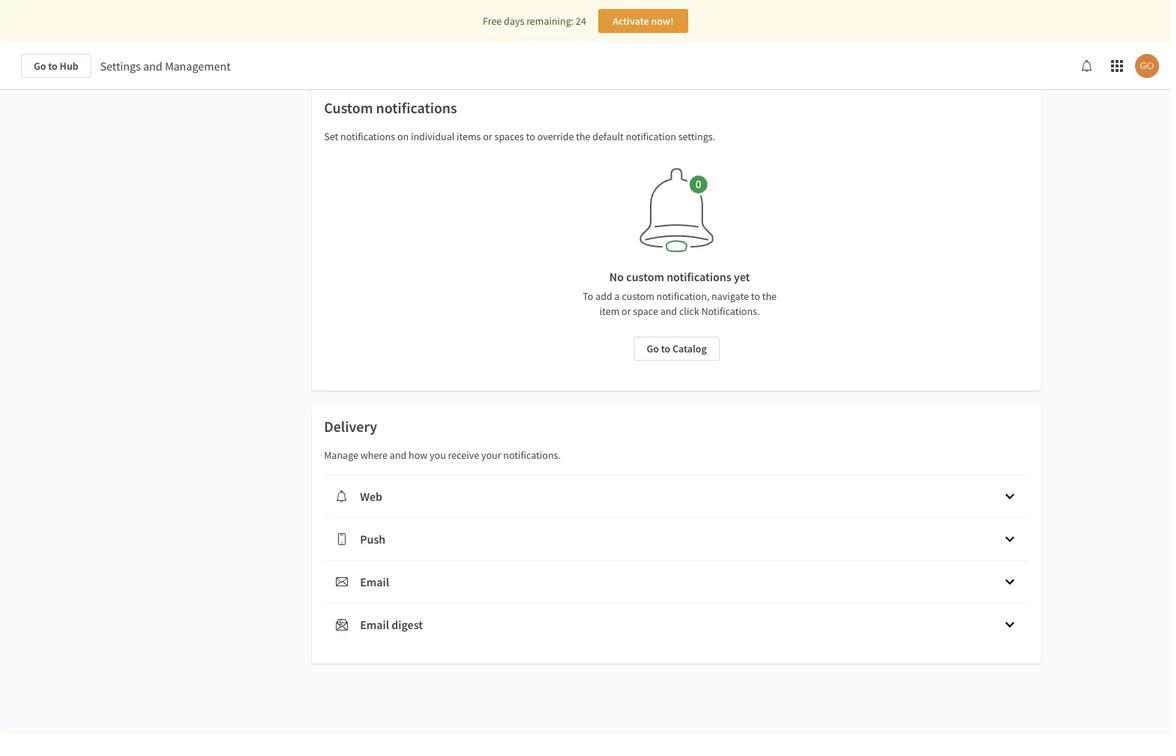 Task type: describe. For each thing, give the bounding box(es) containing it.
to left the hub
[[48, 59, 58, 73]]

no
[[610, 269, 624, 284]]

or inside no custom notifications yet to add a custom notification, navigate to the item or space and click notifications.
[[622, 305, 631, 318]]

your
[[482, 449, 501, 462]]

add
[[596, 290, 613, 303]]

free days remaining: 24
[[483, 14, 587, 28]]

delivery
[[324, 417, 377, 436]]

days
[[504, 14, 525, 28]]

override
[[538, 130, 574, 143]]

settings.
[[679, 130, 716, 143]]

0 horizontal spatial the
[[576, 130, 591, 143]]

space
[[633, 305, 658, 318]]

email for email
[[360, 575, 389, 590]]

email button
[[324, 561, 1030, 603]]

notifications.
[[702, 305, 760, 318]]

to right spaces
[[526, 130, 535, 143]]

go to catalog button
[[634, 337, 720, 361]]

0 vertical spatial custom
[[627, 269, 665, 284]]

spaces
[[495, 130, 524, 143]]

web
[[360, 489, 383, 504]]

notification,
[[657, 290, 710, 303]]

go for go to hub
[[34, 59, 46, 73]]

now!
[[651, 14, 674, 28]]

email digest
[[360, 617, 423, 632]]

push
[[360, 532, 386, 547]]

manage
[[324, 449, 359, 462]]

navigate
[[712, 290, 749, 303]]

how
[[409, 449, 428, 462]]

and inside no custom notifications yet to add a custom notification, navigate to the item or space and click notifications.
[[661, 305, 677, 318]]

manage where and how you receive your notifications.
[[324, 449, 561, 462]]

yet
[[734, 269, 750, 284]]

set notifications on individual items or spaces to override the default notification settings.
[[324, 130, 716, 143]]

on
[[397, 130, 409, 143]]

custom
[[324, 99, 373, 117]]

notification
[[626, 130, 677, 143]]

main content containing custom notifications
[[0, 0, 1172, 734]]

web button
[[324, 476, 1030, 518]]

item
[[600, 305, 620, 318]]

individual
[[411, 130, 455, 143]]

to inside no custom notifications yet to add a custom notification, navigate to the item or space and click notifications.
[[751, 290, 760, 303]]



Task type: vqa. For each thing, say whether or not it's contained in the screenshot.
the Go for Go to Hub
yes



Task type: locate. For each thing, give the bounding box(es) containing it.
a
[[615, 290, 620, 303]]

0 vertical spatial email
[[360, 575, 389, 590]]

2 horizontal spatial and
[[661, 305, 677, 318]]

email digest button
[[324, 604, 1030, 646]]

notifications for set
[[341, 130, 395, 143]]

free
[[483, 14, 502, 28]]

1 horizontal spatial and
[[390, 449, 407, 462]]

1 vertical spatial or
[[622, 305, 631, 318]]

notifications inside no custom notifications yet to add a custom notification, navigate to the item or space and click notifications.
[[667, 269, 732, 284]]

1 horizontal spatial go
[[647, 342, 659, 356]]

email
[[360, 575, 389, 590], [360, 617, 389, 632]]

0 vertical spatial go
[[34, 59, 46, 73]]

1 vertical spatial custom
[[622, 290, 655, 303]]

2 vertical spatial notifications
[[667, 269, 732, 284]]

0 vertical spatial and
[[143, 59, 163, 74]]

the right navigate on the right of page
[[763, 290, 777, 303]]

custom up space
[[622, 290, 655, 303]]

remaining:
[[527, 14, 574, 28]]

0 vertical spatial notifications
[[376, 99, 457, 117]]

default
[[593, 130, 624, 143]]

management
[[165, 59, 231, 74]]

1 email from the top
[[360, 575, 389, 590]]

custom
[[627, 269, 665, 284], [622, 290, 655, 303]]

1 vertical spatial email
[[360, 617, 389, 632]]

or
[[483, 130, 493, 143], [622, 305, 631, 318]]

0 vertical spatial the
[[576, 130, 591, 143]]

1 horizontal spatial the
[[763, 290, 777, 303]]

0 horizontal spatial or
[[483, 130, 493, 143]]

digest
[[392, 617, 423, 632]]

activate now!
[[613, 14, 674, 28]]

settings
[[100, 59, 141, 74]]

the
[[576, 130, 591, 143], [763, 290, 777, 303]]

24
[[576, 14, 587, 28]]

go inside button
[[647, 342, 659, 356]]

no custom notifications yet to add a custom notification, navigate to the item or space and click notifications.
[[583, 269, 777, 318]]

and right settings
[[143, 59, 163, 74]]

email inside dropdown button
[[360, 575, 389, 590]]

push button
[[324, 518, 1030, 560]]

activate now! link
[[599, 9, 689, 33]]

email for email digest
[[360, 617, 389, 632]]

to right navigate on the right of page
[[751, 290, 760, 303]]

0 vertical spatial or
[[483, 130, 493, 143]]

email left digest
[[360, 617, 389, 632]]

where
[[361, 449, 388, 462]]

main content
[[0, 0, 1172, 734]]

and left click
[[661, 305, 677, 318]]

hub
[[60, 59, 78, 73]]

you
[[430, 449, 446, 462]]

or right item
[[622, 305, 631, 318]]

1 vertical spatial the
[[763, 290, 777, 303]]

email inside "dropdown button"
[[360, 617, 389, 632]]

set
[[324, 130, 338, 143]]

settings and management
[[100, 59, 231, 74]]

gary orlando image
[[1136, 54, 1160, 78]]

the inside no custom notifications yet to add a custom notification, navigate to the item or space and click notifications.
[[763, 290, 777, 303]]

custom notifications
[[324, 99, 457, 117]]

and
[[143, 59, 163, 74], [661, 305, 677, 318], [390, 449, 407, 462]]

go left catalog
[[647, 342, 659, 356]]

go for go to catalog
[[647, 342, 659, 356]]

notifications down custom
[[341, 130, 395, 143]]

custom right no
[[627, 269, 665, 284]]

notifications for custom
[[376, 99, 457, 117]]

2 email from the top
[[360, 617, 389, 632]]

to
[[583, 290, 594, 303]]

go left the hub
[[34, 59, 46, 73]]

catalog
[[673, 342, 707, 356]]

0 horizontal spatial go
[[34, 59, 46, 73]]

to left catalog
[[661, 342, 671, 356]]

to
[[48, 59, 58, 73], [526, 130, 535, 143], [751, 290, 760, 303], [661, 342, 671, 356]]

1 vertical spatial notifications
[[341, 130, 395, 143]]

items
[[457, 130, 481, 143]]

1 horizontal spatial or
[[622, 305, 631, 318]]

email down the push
[[360, 575, 389, 590]]

1 vertical spatial and
[[661, 305, 677, 318]]

notifications.
[[504, 449, 561, 462]]

notifications up on
[[376, 99, 457, 117]]

notifications up notification,
[[667, 269, 732, 284]]

go to hub link
[[21, 54, 91, 78]]

or right the items
[[483, 130, 493, 143]]

go to hub
[[34, 59, 78, 73]]

0 horizontal spatial and
[[143, 59, 163, 74]]

the left "default"
[[576, 130, 591, 143]]

2 vertical spatial and
[[390, 449, 407, 462]]

go
[[34, 59, 46, 73], [647, 342, 659, 356]]

click
[[680, 305, 700, 318]]

activate
[[613, 14, 649, 28]]

1 vertical spatial go
[[647, 342, 659, 356]]

go to catalog
[[647, 342, 707, 356]]

receive
[[448, 449, 479, 462]]

to inside button
[[661, 342, 671, 356]]

notifications
[[376, 99, 457, 117], [341, 130, 395, 143], [667, 269, 732, 284]]

and left how
[[390, 449, 407, 462]]



